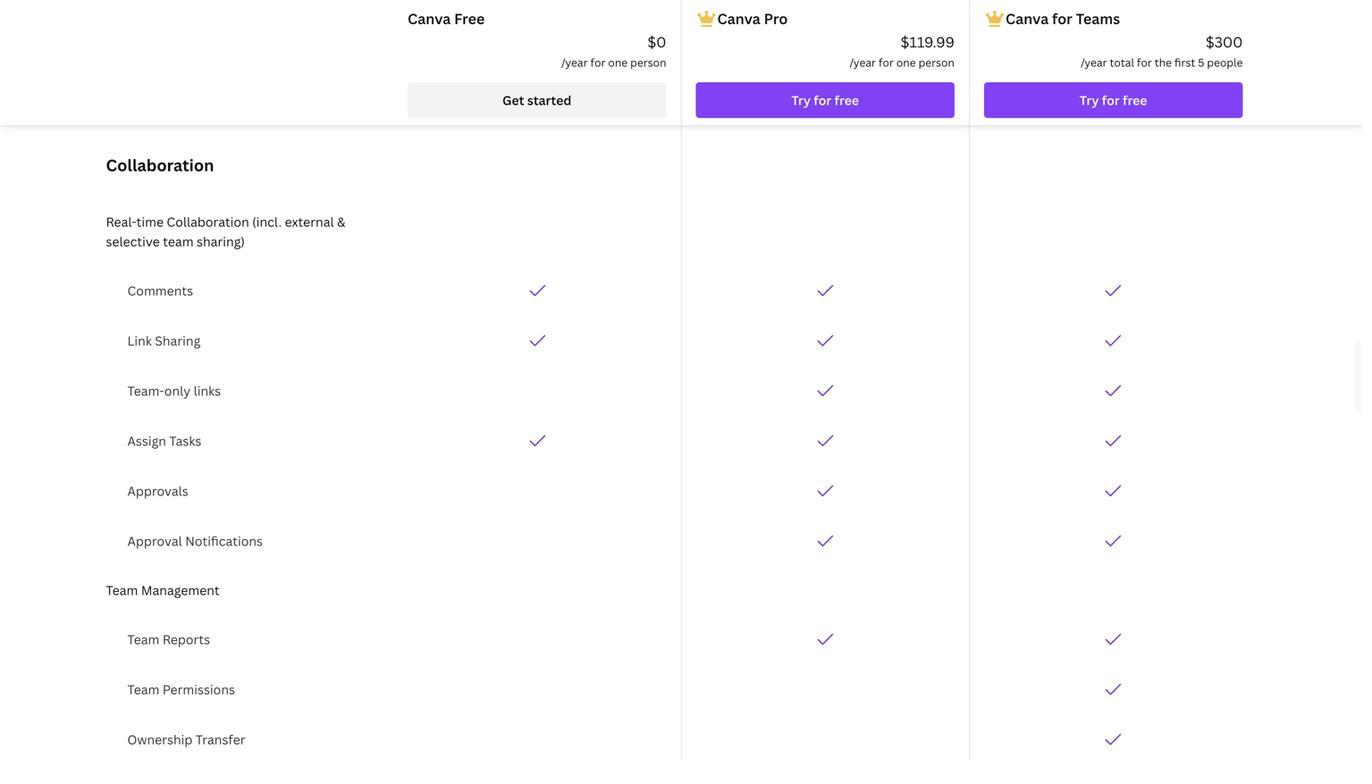 Task type: vqa. For each thing, say whether or not it's contained in the screenshot.
first Try from right
yes



Task type: describe. For each thing, give the bounding box(es) containing it.
link sharing
[[127, 332, 201, 349]]

5
[[1199, 55, 1205, 70]]

team management
[[106, 582, 220, 599]]

free
[[454, 9, 485, 28]]

notifications
[[185, 533, 263, 550]]

comments
[[127, 282, 193, 299]]

try for free button for canva for teams
[[985, 82, 1243, 118]]

permissions
[[163, 681, 235, 698]]

get
[[503, 92, 525, 109]]

try for pro
[[792, 92, 811, 109]]

$119.99 /year for one person
[[850, 32, 955, 70]]

canva pro
[[718, 9, 788, 28]]

links
[[194, 382, 221, 399]]

collaboration inside real-time collaboration (incl. external & selective team sharing)
[[167, 213, 249, 230]]

for inside $119.99 /year for one person
[[879, 55, 894, 70]]

try for for
[[1080, 92, 1099, 109]]

ownership
[[127, 731, 193, 748]]

time
[[136, 213, 164, 230]]

try for free button for canva pro
[[696, 82, 955, 118]]

transfer
[[196, 731, 246, 748]]

canva for teams
[[1006, 9, 1121, 28]]

/year for $300
[[1081, 55, 1108, 70]]

person for $119.99
[[919, 55, 955, 70]]

ownership transfer
[[127, 731, 246, 748]]

$119.99
[[901, 32, 955, 51]]

team
[[163, 233, 194, 250]]

0 vertical spatial collaboration
[[106, 154, 214, 176]]

free for $119.99
[[835, 92, 859, 109]]

/year for $0
[[562, 55, 588, 70]]

people
[[1208, 55, 1243, 70]]

only
[[164, 382, 191, 399]]

teams
[[1076, 9, 1121, 28]]

first
[[1175, 55, 1196, 70]]

total
[[1110, 55, 1135, 70]]

started
[[527, 92, 572, 109]]

get started button
[[408, 82, 667, 118]]

assign
[[127, 432, 166, 449]]

external
[[285, 213, 334, 230]]

tasks
[[169, 432, 202, 449]]

team-
[[127, 382, 164, 399]]

for inside $300 /year total for the first 5 people
[[1137, 55, 1153, 70]]

&
[[337, 213, 345, 230]]

team permissions
[[127, 681, 235, 698]]

approval
[[127, 533, 182, 550]]

try for free for canva pro
[[792, 92, 859, 109]]

for inside the $0 /year for one person
[[591, 55, 606, 70]]

one for $119.99
[[897, 55, 916, 70]]



Task type: locate. For each thing, give the bounding box(es) containing it.
0 horizontal spatial canva
[[408, 9, 451, 28]]

team-only links
[[127, 382, 221, 399]]

/year inside $300 /year total for the first 5 people
[[1081, 55, 1108, 70]]

sharing)
[[197, 233, 245, 250]]

free down total
[[1123, 92, 1148, 109]]

1 free from the left
[[835, 92, 859, 109]]

team
[[106, 582, 138, 599], [127, 631, 160, 648], [127, 681, 160, 698]]

canva
[[408, 9, 451, 28], [718, 9, 761, 28], [1006, 9, 1049, 28]]

1 vertical spatial collaboration
[[167, 213, 249, 230]]

1 try for free button from the left
[[696, 82, 955, 118]]

/year inside the $0 /year for one person
[[562, 55, 588, 70]]

canva free
[[408, 9, 485, 28]]

canva left teams on the top
[[1006, 9, 1049, 28]]

1 one from the left
[[608, 55, 628, 70]]

2 person from the left
[[919, 55, 955, 70]]

1 horizontal spatial try for free button
[[985, 82, 1243, 118]]

try for free
[[792, 92, 859, 109], [1080, 92, 1148, 109]]

2 horizontal spatial /year
[[1081, 55, 1108, 70]]

3 canva from the left
[[1006, 9, 1049, 28]]

$300
[[1206, 32, 1243, 51]]

try for free for canva for teams
[[1080, 92, 1148, 109]]

for
[[1053, 9, 1073, 28], [591, 55, 606, 70], [879, 55, 894, 70], [1137, 55, 1153, 70], [814, 92, 832, 109], [1102, 92, 1120, 109]]

1 try for free from the left
[[792, 92, 859, 109]]

free down $119.99 /year for one person
[[835, 92, 859, 109]]

$0
[[648, 32, 667, 51]]

1 horizontal spatial person
[[919, 55, 955, 70]]

1 horizontal spatial canva
[[718, 9, 761, 28]]

person inside the $0 /year for one person
[[631, 55, 667, 70]]

(incl.
[[252, 213, 282, 230]]

canva left pro
[[718, 9, 761, 28]]

1 horizontal spatial /year
[[850, 55, 876, 70]]

team for team reports
[[127, 631, 160, 648]]

canva for canva pro
[[718, 9, 761, 28]]

1 horizontal spatial one
[[897, 55, 916, 70]]

2 try for free button from the left
[[985, 82, 1243, 118]]

2 vertical spatial team
[[127, 681, 160, 698]]

1 try from the left
[[792, 92, 811, 109]]

2 free from the left
[[1123, 92, 1148, 109]]

collaboration up sharing)
[[167, 213, 249, 230]]

person
[[631, 55, 667, 70], [919, 55, 955, 70]]

try for free button
[[696, 82, 955, 118], [985, 82, 1243, 118]]

team left management
[[106, 582, 138, 599]]

/year for $119.99
[[850, 55, 876, 70]]

0 vertical spatial team
[[106, 582, 138, 599]]

one for $0
[[608, 55, 628, 70]]

real-time collaboration (incl. external & selective team sharing)
[[106, 213, 345, 250]]

team reports
[[127, 631, 210, 648]]

2 one from the left
[[897, 55, 916, 70]]

canva for canva free
[[408, 9, 451, 28]]

team for team management
[[106, 582, 138, 599]]

0 horizontal spatial try for free
[[792, 92, 859, 109]]

2 try for free from the left
[[1080, 92, 1148, 109]]

1 vertical spatial team
[[127, 631, 160, 648]]

one inside $119.99 /year for one person
[[897, 55, 916, 70]]

1 horizontal spatial free
[[1123, 92, 1148, 109]]

the
[[1155, 55, 1172, 70]]

person for $0
[[631, 55, 667, 70]]

0 horizontal spatial person
[[631, 55, 667, 70]]

try
[[792, 92, 811, 109], [1080, 92, 1099, 109]]

team for team permissions
[[127, 681, 160, 698]]

reports
[[163, 631, 210, 648]]

0 horizontal spatial try for free button
[[696, 82, 955, 118]]

0 horizontal spatial try
[[792, 92, 811, 109]]

one inside the $0 /year for one person
[[608, 55, 628, 70]]

pro
[[764, 9, 788, 28]]

sharing
[[155, 332, 201, 349]]

canva left the free
[[408, 9, 451, 28]]

person down $0
[[631, 55, 667, 70]]

free for $300
[[1123, 92, 1148, 109]]

person down "$119.99"
[[919, 55, 955, 70]]

approval notifications
[[127, 533, 263, 550]]

one down "$119.99"
[[897, 55, 916, 70]]

person inside $119.99 /year for one person
[[919, 55, 955, 70]]

0 horizontal spatial one
[[608, 55, 628, 70]]

link
[[127, 332, 152, 349]]

approvals
[[127, 482, 188, 499]]

one up get started "button"
[[608, 55, 628, 70]]

/year inside $119.99 /year for one person
[[850, 55, 876, 70]]

$300 /year total for the first 5 people
[[1081, 32, 1243, 70]]

1 /year from the left
[[562, 55, 588, 70]]

selective
[[106, 233, 160, 250]]

1 canva from the left
[[408, 9, 451, 28]]

2 try from the left
[[1080, 92, 1099, 109]]

management
[[141, 582, 220, 599]]

free
[[835, 92, 859, 109], [1123, 92, 1148, 109]]

collaboration up time
[[106, 154, 214, 176]]

$0 /year for one person
[[562, 32, 667, 70]]

3 /year from the left
[[1081, 55, 1108, 70]]

collaboration
[[106, 154, 214, 176], [167, 213, 249, 230]]

0 horizontal spatial /year
[[562, 55, 588, 70]]

team left the reports
[[127, 631, 160, 648]]

get started
[[503, 92, 572, 109]]

2 horizontal spatial canva
[[1006, 9, 1049, 28]]

team up ownership
[[127, 681, 160, 698]]

1 horizontal spatial try for free
[[1080, 92, 1148, 109]]

1 person from the left
[[631, 55, 667, 70]]

0 horizontal spatial free
[[835, 92, 859, 109]]

/year
[[562, 55, 588, 70], [850, 55, 876, 70], [1081, 55, 1108, 70]]

assign tasks
[[127, 432, 202, 449]]

1 horizontal spatial try
[[1080, 92, 1099, 109]]

canva for canva for teams
[[1006, 9, 1049, 28]]

2 canva from the left
[[718, 9, 761, 28]]

2 /year from the left
[[850, 55, 876, 70]]

real-
[[106, 213, 136, 230]]

one
[[608, 55, 628, 70], [897, 55, 916, 70]]



